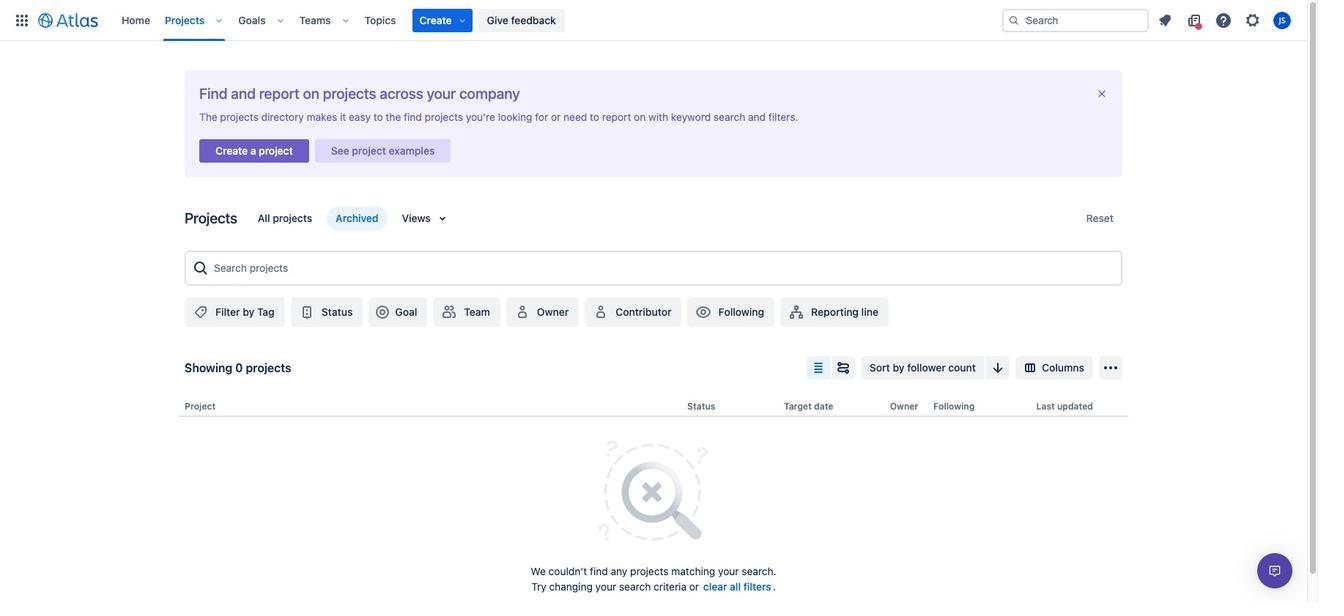 Task type: vqa. For each thing, say whether or not it's contained in the screenshot.
Search field
yes



Task type: describe. For each thing, give the bounding box(es) containing it.
close banner image
[[1096, 88, 1108, 100]]

goal button
[[369, 297, 427, 327]]

reset button
[[1077, 207, 1123, 230]]

see project examples button
[[315, 135, 451, 167]]

search projects image
[[192, 259, 210, 277]]

open intercom messenger image
[[1266, 562, 1284, 580]]

we
[[531, 565, 546, 577]]

last
[[1036, 401, 1055, 412]]

target date
[[784, 401, 833, 412]]

target
[[784, 401, 812, 412]]

1 horizontal spatial your
[[595, 580, 616, 593]]

teams
[[299, 14, 331, 26]]

you're
[[466, 111, 495, 123]]

create button
[[412, 8, 472, 32]]

feedback
[[511, 14, 556, 26]]

filter by tag
[[215, 306, 275, 318]]

.
[[773, 580, 776, 593]]

status button
[[291, 297, 363, 327]]

sort by follower count
[[870, 361, 976, 374]]

create for create
[[420, 14, 452, 26]]

projects link
[[160, 8, 209, 32]]

project inside button
[[352, 144, 386, 157]]

home link
[[117, 8, 155, 32]]

projects inside button
[[273, 212, 312, 224]]

projects inside "top" element
[[165, 14, 205, 26]]

home
[[122, 14, 150, 26]]

reset
[[1086, 212, 1114, 224]]

the
[[386, 111, 401, 123]]

or for for
[[551, 111, 561, 123]]

find
[[199, 85, 228, 102]]

display as timeline image
[[834, 359, 852, 377]]

line
[[861, 306, 879, 318]]

for
[[535, 111, 548, 123]]

1 vertical spatial and
[[748, 111, 766, 123]]

it
[[340, 111, 346, 123]]

projects inside we couldn't find any projects matching your search. try changing your search criteria or clear all filters .
[[630, 565, 669, 577]]

team
[[464, 306, 490, 318]]

try
[[531, 580, 546, 593]]

give feedback
[[487, 14, 556, 26]]

give
[[487, 14, 508, 26]]

0 horizontal spatial report
[[259, 85, 300, 102]]

company
[[459, 85, 520, 102]]

all
[[258, 212, 270, 224]]

notifications image
[[1156, 11, 1174, 29]]

by for filter
[[243, 306, 254, 318]]

all projects
[[258, 212, 312, 224]]

teams link
[[295, 8, 335, 32]]

create a project button
[[199, 135, 309, 167]]

projects up it
[[323, 85, 376, 102]]

topics
[[365, 14, 396, 26]]

topics link
[[360, 8, 400, 32]]

changing
[[549, 580, 593, 593]]

banner containing home
[[0, 0, 1307, 41]]

reverse sort order image
[[989, 359, 1007, 377]]

filters.
[[769, 111, 798, 123]]

project inside button
[[259, 144, 293, 157]]

makes
[[307, 111, 337, 123]]

the projects directory makes it easy to the find projects you're looking for or need to report on with keyword search and filters.
[[199, 111, 798, 123]]

owner button
[[506, 297, 579, 327]]

looking
[[498, 111, 532, 123]]

examples
[[389, 144, 435, 157]]

search.
[[742, 565, 776, 577]]

filter
[[215, 306, 240, 318]]

status inside "button"
[[321, 306, 353, 318]]

goals
[[238, 14, 266, 26]]

clear
[[703, 580, 727, 593]]

settings image
[[1244, 11, 1262, 29]]

updated
[[1057, 401, 1093, 412]]

see project examples
[[331, 144, 435, 157]]

follower
[[907, 361, 946, 374]]

1 vertical spatial owner
[[890, 401, 918, 412]]

create for create a project
[[215, 144, 248, 157]]

showing 0 projects
[[185, 361, 291, 374]]

0 vertical spatial find
[[404, 111, 422, 123]]

with
[[649, 111, 668, 123]]

clear all filters button
[[702, 579, 773, 597]]

projects right the
[[220, 111, 259, 123]]

see
[[331, 144, 349, 157]]

directory
[[261, 111, 304, 123]]



Task type: locate. For each thing, give the bounding box(es) containing it.
following image
[[695, 303, 713, 321]]

find inside we couldn't find any projects matching your search. try changing your search criteria or clear all filters .
[[590, 565, 608, 577]]

a
[[250, 144, 256, 157]]

0 vertical spatial create
[[420, 14, 452, 26]]

your for search.
[[718, 565, 739, 577]]

2 project from the left
[[352, 144, 386, 157]]

or inside we couldn't find any projects matching your search. try changing your search criteria or clear all filters .
[[689, 580, 699, 593]]

by inside button
[[243, 306, 254, 318]]

project right see
[[352, 144, 386, 157]]

any
[[611, 565, 627, 577]]

0 vertical spatial projects
[[165, 14, 205, 26]]

or
[[551, 111, 561, 123], [689, 580, 699, 593]]

switch to... image
[[13, 11, 31, 29]]

need
[[564, 111, 587, 123]]

projects
[[323, 85, 376, 102], [220, 111, 259, 123], [425, 111, 463, 123], [273, 212, 312, 224], [246, 361, 291, 374], [630, 565, 669, 577]]

more options image
[[1102, 359, 1120, 377]]

0 horizontal spatial and
[[231, 85, 256, 102]]

0 vertical spatial search
[[714, 111, 745, 123]]

0 horizontal spatial or
[[551, 111, 561, 123]]

1 horizontal spatial search
[[714, 111, 745, 123]]

views
[[402, 212, 431, 224]]

criteria
[[654, 580, 687, 593]]

find
[[404, 111, 422, 123], [590, 565, 608, 577]]

your up all
[[718, 565, 739, 577]]

contributor button
[[585, 297, 682, 327]]

0 horizontal spatial by
[[243, 306, 254, 318]]

find and report on projects across your company
[[199, 85, 520, 102]]

archived button
[[327, 207, 387, 230]]

by left "tag"
[[243, 306, 254, 318]]

1 vertical spatial projects
[[185, 210, 237, 226]]

1 vertical spatial on
[[634, 111, 646, 123]]

1 project from the left
[[259, 144, 293, 157]]

1 vertical spatial report
[[602, 111, 631, 123]]

filters
[[744, 580, 771, 593]]

columns
[[1042, 361, 1084, 374]]

1 horizontal spatial status
[[687, 401, 715, 412]]

showing
[[185, 361, 232, 374]]

0 vertical spatial by
[[243, 306, 254, 318]]

reporting line
[[811, 306, 879, 318]]

owner
[[537, 306, 569, 318], [890, 401, 918, 412]]

status
[[321, 306, 353, 318], [687, 401, 715, 412]]

0 horizontal spatial status
[[321, 306, 353, 318]]

keyword
[[671, 111, 711, 123]]

0 horizontal spatial create
[[215, 144, 248, 157]]

1 horizontal spatial owner
[[890, 401, 918, 412]]

1 vertical spatial following
[[934, 401, 975, 412]]

archived
[[336, 212, 378, 224]]

1 horizontal spatial by
[[893, 361, 905, 374]]

create a project
[[215, 144, 293, 157]]

by inside dropdown button
[[893, 361, 905, 374]]

0 horizontal spatial on
[[303, 85, 319, 102]]

report
[[259, 85, 300, 102], [602, 111, 631, 123]]

search down the any
[[619, 580, 651, 593]]

give feedback button
[[478, 8, 565, 32]]

following button
[[688, 297, 775, 327]]

0 horizontal spatial search
[[619, 580, 651, 593]]

Search projects field
[[210, 255, 1115, 281]]

create right topics
[[420, 14, 452, 26]]

on
[[303, 85, 319, 102], [634, 111, 646, 123]]

projects right the home
[[165, 14, 205, 26]]

0 horizontal spatial following
[[718, 306, 764, 318]]

0 vertical spatial status
[[321, 306, 353, 318]]

1 horizontal spatial following
[[934, 401, 975, 412]]

your for company
[[427, 85, 456, 102]]

2 horizontal spatial your
[[718, 565, 739, 577]]

0 vertical spatial your
[[427, 85, 456, 102]]

search image
[[1008, 14, 1020, 26]]

1 vertical spatial your
[[718, 565, 739, 577]]

report right need
[[602, 111, 631, 123]]

tag image
[[192, 303, 210, 321]]

following down count
[[934, 401, 975, 412]]

by for sort
[[893, 361, 905, 374]]

0
[[235, 361, 243, 374]]

owner inside button
[[537, 306, 569, 318]]

or for criteria
[[689, 580, 699, 593]]

help image
[[1215, 11, 1232, 29]]

all projects button
[[249, 207, 321, 230]]

1 to from the left
[[373, 111, 383, 123]]

account image
[[1273, 11, 1291, 29]]

1 horizontal spatial project
[[352, 144, 386, 157]]

tag
[[257, 306, 275, 318]]

following
[[718, 306, 764, 318], [934, 401, 975, 412]]

projects up criteria
[[630, 565, 669, 577]]

on left with
[[634, 111, 646, 123]]

report up directory
[[259, 85, 300, 102]]

projects right all
[[273, 212, 312, 224]]

create left 'a'
[[215, 144, 248, 157]]

projects up search projects icon
[[185, 210, 237, 226]]

1 vertical spatial or
[[689, 580, 699, 593]]

1 horizontal spatial and
[[748, 111, 766, 123]]

1 horizontal spatial or
[[689, 580, 699, 593]]

reporting
[[811, 306, 859, 318]]

search inside we couldn't find any projects matching your search. try changing your search criteria or clear all filters .
[[619, 580, 651, 593]]

couldn't
[[549, 565, 587, 577]]

goals link
[[234, 8, 270, 32]]

Search field
[[1002, 8, 1149, 32]]

top element
[[9, 0, 1002, 41]]

team button
[[433, 297, 500, 327]]

banner
[[0, 0, 1307, 41]]

your down the any
[[595, 580, 616, 593]]

date
[[814, 401, 833, 412]]

status image
[[298, 303, 316, 321]]

easy
[[349, 111, 371, 123]]

1 horizontal spatial to
[[590, 111, 599, 123]]

reporting line button
[[780, 297, 889, 327]]

2 to from the left
[[590, 111, 599, 123]]

search
[[714, 111, 745, 123], [619, 580, 651, 593]]

1 vertical spatial status
[[687, 401, 715, 412]]

1 vertical spatial by
[[893, 361, 905, 374]]

following inside button
[[718, 306, 764, 318]]

project
[[185, 401, 216, 412]]

to right need
[[590, 111, 599, 123]]

filter by tag button
[[185, 297, 285, 327]]

0 vertical spatial following
[[718, 306, 764, 318]]

1 vertical spatial find
[[590, 565, 608, 577]]

the
[[199, 111, 217, 123]]

or down matching at the bottom right of page
[[689, 580, 699, 593]]

views button
[[393, 207, 460, 230]]

all
[[730, 580, 741, 593]]

goal
[[395, 306, 417, 318]]

0 vertical spatial on
[[303, 85, 319, 102]]

projects left you're
[[425, 111, 463, 123]]

by right sort
[[893, 361, 905, 374]]

display as list image
[[810, 359, 827, 377]]

find right the
[[404, 111, 422, 123]]

create inside dropdown button
[[420, 14, 452, 26]]

count
[[948, 361, 976, 374]]

0 horizontal spatial owner
[[537, 306, 569, 318]]

or right for
[[551, 111, 561, 123]]

to left the
[[373, 111, 383, 123]]

sort
[[870, 361, 890, 374]]

search right keyword
[[714, 111, 745, 123]]

on up makes on the left of page
[[303, 85, 319, 102]]

0 vertical spatial report
[[259, 85, 300, 102]]

matching
[[671, 565, 715, 577]]

your
[[427, 85, 456, 102], [718, 565, 739, 577], [595, 580, 616, 593]]

project right 'a'
[[259, 144, 293, 157]]

columns button
[[1016, 356, 1093, 380]]

projects right 0
[[246, 361, 291, 374]]

0 horizontal spatial your
[[427, 85, 456, 102]]

create
[[420, 14, 452, 26], [215, 144, 248, 157]]

0 horizontal spatial project
[[259, 144, 293, 157]]

0 vertical spatial and
[[231, 85, 256, 102]]

projects
[[165, 14, 205, 26], [185, 210, 237, 226]]

1 horizontal spatial create
[[420, 14, 452, 26]]

by
[[243, 306, 254, 318], [893, 361, 905, 374]]

0 horizontal spatial to
[[373, 111, 383, 123]]

following right the following icon
[[718, 306, 764, 318]]

0 vertical spatial owner
[[537, 306, 569, 318]]

project
[[259, 144, 293, 157], [352, 144, 386, 157]]

across
[[380, 85, 423, 102]]

find left the any
[[590, 565, 608, 577]]

1 horizontal spatial find
[[590, 565, 608, 577]]

2 vertical spatial your
[[595, 580, 616, 593]]

contributor
[[616, 306, 672, 318]]

1 vertical spatial search
[[619, 580, 651, 593]]

0 vertical spatial or
[[551, 111, 561, 123]]

and
[[231, 85, 256, 102], [748, 111, 766, 123]]

1 horizontal spatial on
[[634, 111, 646, 123]]

and left filters. at the top
[[748, 111, 766, 123]]

we couldn't find any projects matching your search. try changing your search criteria or clear all filters .
[[531, 565, 776, 593]]

1 vertical spatial create
[[215, 144, 248, 157]]

to
[[373, 111, 383, 123], [590, 111, 599, 123]]

last updated
[[1036, 401, 1093, 412]]

and right find on the left of page
[[231, 85, 256, 102]]

create inside button
[[215, 144, 248, 157]]

sort by follower count button
[[861, 356, 985, 380]]

1 horizontal spatial report
[[602, 111, 631, 123]]

your right across
[[427, 85, 456, 102]]

0 horizontal spatial find
[[404, 111, 422, 123]]



